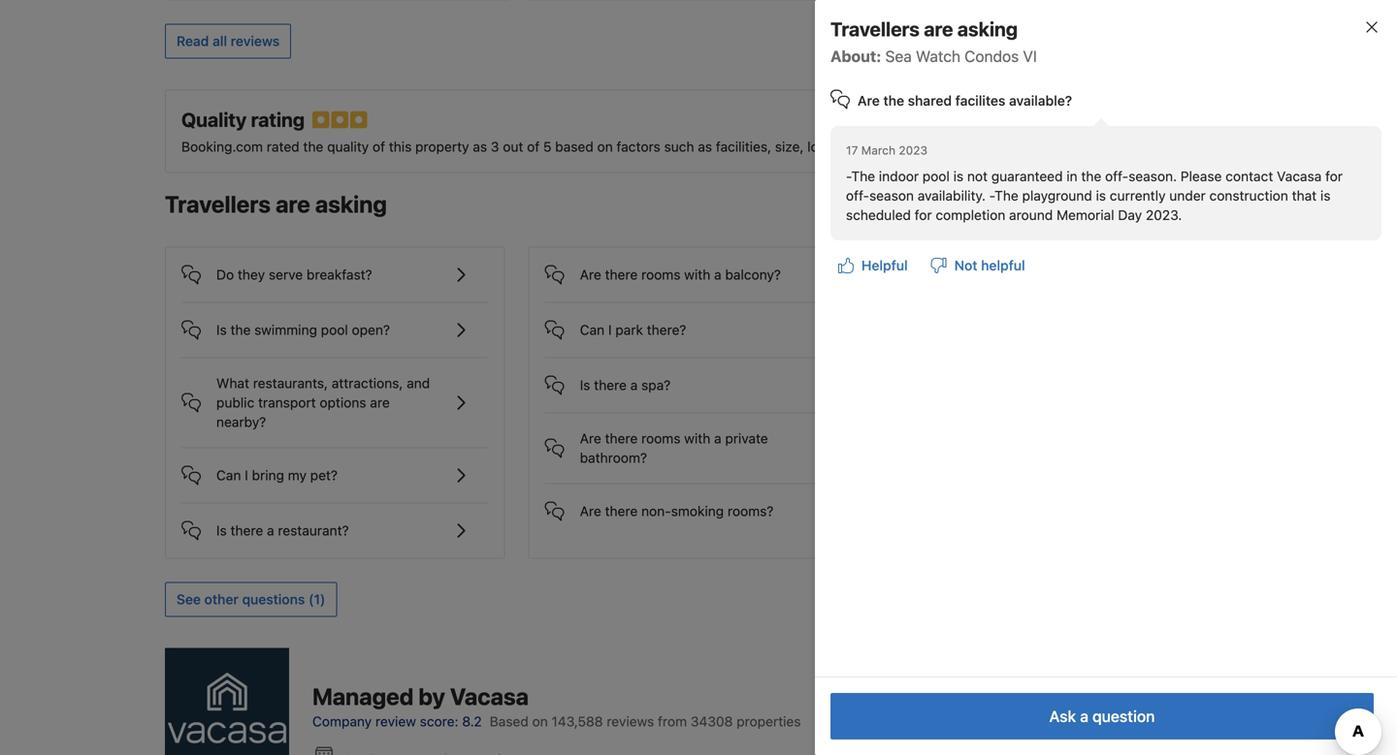 Task type: describe. For each thing, give the bounding box(es) containing it.
asking for travellers are asking about: sea watch condos vi
[[958, 17, 1018, 40]]

season.
[[1129, 168, 1177, 184]]

currently
[[1110, 188, 1166, 204]]

out
[[503, 139, 523, 155]]

see availability button
[[1114, 189, 1232, 224]]

properties
[[737, 714, 801, 730]]

memorial
[[1057, 207, 1114, 223]]

vacasa inside the managed by vacasa company review score: 8.2 based on 143,588 reviews from 34308 properties
[[450, 683, 529, 711]]

in
[[1067, 168, 1078, 184]]

can i bring my pet? button
[[181, 449, 489, 488]]

smoking
[[671, 504, 724, 520]]

managed
[[312, 683, 414, 711]]

construction
[[1210, 188, 1288, 204]]

asking for travellers are asking
[[315, 191, 387, 218]]

helpful
[[981, 258, 1025, 274]]

3
[[491, 139, 499, 155]]

playground
[[1022, 188, 1092, 204]]

restaurant?
[[278, 523, 349, 539]]

is there a spa? button
[[545, 359, 852, 398]]

a inside is there a restaurant? button
[[267, 523, 274, 539]]

can i bring my pet?
[[216, 468, 338, 484]]

read all reviews button
[[165, 24, 291, 59]]

what restaurants, attractions, and public transport options are nearby?
[[216, 376, 430, 431]]

what restaurants, attractions, and public transport options are nearby? button
[[181, 359, 489, 432]]

the right 'rated'
[[303, 139, 323, 155]]

0 horizontal spatial for
[[915, 207, 932, 223]]

not helpful
[[954, 258, 1025, 274]]

travellers are asking
[[165, 191, 387, 218]]

0 horizontal spatial is
[[954, 168, 964, 184]]

are for travellers are asking about: sea watch condos vi
[[924, 17, 953, 40]]

vi
[[1023, 47, 1037, 65]]

the inside button
[[231, 322, 251, 338]]

there for are there rooms with a balcony?
[[605, 267, 638, 283]]

do they serve breakfast?
[[216, 267, 372, 283]]

quality rating
[[181, 108, 305, 131]]

is for is there a restaurant?
[[216, 523, 227, 539]]

1 vertical spatial the
[[995, 188, 1019, 204]]

0 vertical spatial -
[[846, 168, 851, 184]]

with for balcony?
[[684, 267, 711, 283]]

2 of from the left
[[527, 139, 540, 155]]

managed by vacasa company review score: 8.2 based on 143,588 reviews from 34308 properties
[[312, 683, 801, 730]]

can i park there? button
[[545, 303, 852, 342]]

1 horizontal spatial off-
[[1105, 168, 1129, 184]]

all
[[213, 33, 227, 49]]

under
[[1170, 188, 1206, 204]]

17
[[846, 144, 858, 157]]

by
[[419, 683, 445, 711]]

are inside 'what restaurants, attractions, and public transport options are nearby?'
[[370, 395, 390, 411]]

rooms for balcony?
[[641, 267, 681, 283]]

a inside ask a question button
[[1080, 708, 1089, 726]]

is the swimming pool open? button
[[181, 303, 489, 342]]

helpful
[[862, 258, 908, 274]]

facilites
[[956, 93, 1006, 109]]

are there non-smoking rooms? button
[[545, 485, 852, 524]]

34308
[[691, 714, 733, 730]]

rooms?
[[728, 504, 774, 520]]

other
[[204, 592, 239, 608]]

transport
[[258, 395, 316, 411]]

provided.
[[944, 139, 1003, 155]]

1 horizontal spatial on
[[597, 139, 613, 155]]

reviews inside the managed by vacasa company review score: 8.2 based on 143,588 reviews from 34308 properties
[[607, 714, 654, 730]]

season
[[869, 188, 914, 204]]

1 vertical spatial off-
[[846, 188, 869, 204]]

there for are there non-smoking rooms?
[[605, 504, 638, 520]]

are there rooms with a private bathroom? button
[[545, 414, 852, 468]]

2023
[[899, 144, 928, 157]]

are the shared facilites available?
[[858, 93, 1072, 109]]

is the swimming pool open?
[[216, 322, 390, 338]]

breakfast?
[[307, 267, 372, 283]]

size,
[[775, 139, 804, 155]]

8.2
[[462, 714, 482, 730]]

public
[[216, 395, 254, 411]]

based
[[555, 139, 594, 155]]

property
[[415, 139, 469, 155]]

the inside the -the indoor pool is not guaranteed in the off-season. please contact vacasa for off-season availability. -the playground is currently under construction that is scheduled for completion around memorial day 2023.
[[1081, 168, 1102, 184]]

are there rooms with a private bathroom?
[[580, 431, 768, 466]]

read
[[177, 33, 209, 49]]

travellers for travellers are asking about: sea watch condos vi
[[831, 17, 920, 40]]

-the indoor pool is not guaranteed in the off-season. please contact vacasa for off-season availability. -the playground is currently under construction that is scheduled for completion around memorial day 2023.
[[846, 168, 1343, 223]]

available?
[[1009, 93, 1072, 109]]

travellers for travellers are asking
[[165, 191, 271, 218]]

day
[[1118, 207, 1142, 223]]

do they serve breakfast? button
[[181, 248, 489, 287]]

balcony?
[[725, 267, 781, 283]]

are there rooms with a balcony? button
[[545, 248, 852, 287]]

0 vertical spatial and
[[861, 139, 884, 155]]

can i park there?
[[580, 322, 686, 338]]

i for park
[[608, 322, 612, 338]]

vacasa inside the -the indoor pool is not guaranteed in the off-season. please contact vacasa for off-season availability. -the playground is currently under construction that is scheduled for completion around memorial day 2023.
[[1277, 168, 1322, 184]]

private
[[725, 431, 768, 447]]

travellers are asking dialog
[[784, 0, 1397, 756]]

please
[[1181, 168, 1222, 184]]

they
[[238, 267, 265, 283]]

see for see other questions (1)
[[177, 592, 201, 608]]

contact
[[1226, 168, 1273, 184]]

restaurants,
[[253, 376, 328, 392]]

questions
[[242, 592, 305, 608]]



Task type: locate. For each thing, give the bounding box(es) containing it.
0 horizontal spatial and
[[407, 376, 430, 392]]

this
[[389, 139, 412, 155]]

1 horizontal spatial reviews
[[607, 714, 654, 730]]

vacasa up the "8.2" at the left
[[450, 683, 529, 711]]

guaranteed
[[991, 168, 1063, 184]]

1 of from the left
[[373, 139, 385, 155]]

booking.com
[[181, 139, 263, 155]]

there down bring
[[231, 523, 263, 539]]

quality
[[327, 139, 369, 155]]

can inside button
[[216, 468, 241, 484]]

of left this
[[373, 139, 385, 155]]

are up bathroom?
[[580, 431, 601, 447]]

for right contact
[[1326, 168, 1343, 184]]

0 horizontal spatial -
[[846, 168, 851, 184]]

ask a question button
[[831, 694, 1374, 740]]

0 horizontal spatial as
[[473, 139, 487, 155]]

are inside are there rooms with a private bathroom?
[[580, 431, 601, 447]]

0 horizontal spatial vacasa
[[450, 683, 529, 711]]

1 horizontal spatial i
[[608, 322, 612, 338]]

0 horizontal spatial reviews
[[231, 33, 280, 49]]

and inside 'what restaurants, attractions, and public transport options are nearby?'
[[407, 376, 430, 392]]

0 vertical spatial pool
[[923, 168, 950, 184]]

0 vertical spatial can
[[580, 322, 605, 338]]

park
[[615, 322, 643, 338]]

asking up "condos" at the top
[[958, 17, 1018, 40]]

0 horizontal spatial see
[[177, 592, 201, 608]]

on right based on the top left
[[597, 139, 613, 155]]

a left 'private'
[[714, 431, 722, 447]]

see for see availability
[[1125, 198, 1149, 214]]

1 vertical spatial i
[[245, 468, 248, 484]]

2 vertical spatial is
[[216, 523, 227, 539]]

can
[[580, 322, 605, 338], [216, 468, 241, 484]]

a inside the is there a spa? button
[[630, 378, 638, 394]]

pool up availability.
[[923, 168, 950, 184]]

1 horizontal spatial and
[[861, 139, 884, 155]]

0 vertical spatial asking
[[958, 17, 1018, 40]]

availability
[[1153, 198, 1221, 214]]

1 vertical spatial travellers
[[165, 191, 271, 218]]

are for are there rooms with a private bathroom?
[[580, 431, 601, 447]]

0 horizontal spatial i
[[245, 468, 248, 484]]

rooms up the there?
[[641, 267, 681, 283]]

2023.
[[1146, 207, 1182, 223]]

is there a spa?
[[580, 378, 671, 394]]

shared
[[908, 93, 952, 109]]

is there a restaurant? button
[[181, 504, 489, 543]]

1 horizontal spatial the
[[995, 188, 1019, 204]]

is left spa?
[[580, 378, 590, 394]]

completion
[[936, 207, 1006, 223]]

a right ask
[[1080, 708, 1089, 726]]

are
[[858, 93, 880, 109], [580, 267, 601, 283], [580, 431, 601, 447], [580, 504, 601, 520]]

bathroom?
[[580, 450, 647, 466]]

i left bring
[[245, 468, 248, 484]]

with for private
[[684, 431, 711, 447]]

with inside are there rooms with a balcony? button
[[684, 267, 711, 283]]

1 vertical spatial can
[[216, 468, 241, 484]]

a
[[714, 267, 722, 283], [630, 378, 638, 394], [714, 431, 722, 447], [267, 523, 274, 539], [1080, 708, 1089, 726]]

for down availability.
[[915, 207, 932, 223]]

0 vertical spatial vacasa
[[1277, 168, 1322, 184]]

pool for open?
[[321, 322, 348, 338]]

0 vertical spatial reviews
[[231, 33, 280, 49]]

1 horizontal spatial asking
[[958, 17, 1018, 40]]

nearby?
[[216, 415, 266, 431]]

reviews right all
[[231, 33, 280, 49]]

the down "guaranteed"
[[995, 188, 1019, 204]]

can for can i bring my pet?
[[216, 468, 241, 484]]

and
[[861, 139, 884, 155], [407, 376, 430, 392]]

location
[[808, 139, 857, 155]]

that
[[1292, 188, 1317, 204]]

based
[[490, 714, 529, 730]]

travellers up about:
[[831, 17, 920, 40]]

there left non-
[[605, 504, 638, 520]]

a left restaurant?
[[267, 523, 274, 539]]

rooms
[[641, 267, 681, 283], [641, 431, 681, 447]]

1 vertical spatial on
[[532, 714, 548, 730]]

0 vertical spatial are
[[924, 17, 953, 40]]

rating
[[251, 108, 305, 131]]

0 vertical spatial is
[[216, 322, 227, 338]]

1 vertical spatial pool
[[321, 322, 348, 338]]

not
[[954, 258, 978, 274]]

are down 'rated'
[[276, 191, 310, 218]]

0 vertical spatial on
[[597, 139, 613, 155]]

1 horizontal spatial travellers
[[831, 17, 920, 40]]

1 horizontal spatial of
[[527, 139, 540, 155]]

review
[[375, 714, 416, 730]]

score:
[[420, 714, 459, 730]]

are down bathroom?
[[580, 504, 601, 520]]

are for are there rooms with a balcony?
[[580, 267, 601, 283]]

is up memorial
[[1096, 188, 1106, 204]]

2 with from the top
[[684, 431, 711, 447]]

0 horizontal spatial are
[[276, 191, 310, 218]]

can left the park
[[580, 322, 605, 338]]

1 horizontal spatial vacasa
[[1277, 168, 1322, 184]]

are inside are there rooms with a balcony? button
[[580, 267, 601, 283]]

is
[[954, 168, 964, 184], [1096, 188, 1106, 204], [1321, 188, 1331, 204]]

asking inside the travellers are asking about: sea watch condos vi
[[958, 17, 1018, 40]]

rooms up bathroom?
[[641, 431, 681, 447]]

booking.com rated the quality of this property as 3 out of 5 based on factors such as facilities, size, location and services provided.
[[181, 139, 1003, 155]]

0 vertical spatial with
[[684, 267, 711, 283]]

with up can i park there? button
[[684, 267, 711, 283]]

0 vertical spatial for
[[1326, 168, 1343, 184]]

around
[[1009, 207, 1053, 223]]

travellers inside the travellers are asking about: sea watch condos vi
[[831, 17, 920, 40]]

there left spa?
[[594, 378, 627, 394]]

are down about:
[[858, 93, 880, 109]]

off- up scheduled at top
[[846, 188, 869, 204]]

and right attractions,
[[407, 376, 430, 392]]

1 horizontal spatial see
[[1125, 198, 1149, 214]]

condos
[[965, 47, 1019, 65]]

0 horizontal spatial the
[[851, 168, 875, 184]]

bring
[[252, 468, 284, 484]]

and right 17
[[861, 139, 884, 155]]

(1)
[[309, 592, 325, 608]]

swimming
[[254, 322, 317, 338]]

there for is there a spa?
[[594, 378, 627, 394]]

1 vertical spatial -
[[989, 188, 995, 204]]

ask
[[1049, 708, 1076, 726]]

sea
[[886, 47, 912, 65]]

1 horizontal spatial as
[[698, 139, 712, 155]]

pet?
[[310, 468, 338, 484]]

as
[[473, 139, 487, 155], [698, 139, 712, 155]]

there up the park
[[605, 267, 638, 283]]

0 horizontal spatial can
[[216, 468, 241, 484]]

off- up "currently" on the top of page
[[1105, 168, 1129, 184]]

indoor
[[879, 168, 919, 184]]

1 horizontal spatial -
[[989, 188, 995, 204]]

serve
[[269, 267, 303, 283]]

a inside are there rooms with a private bathroom?
[[714, 431, 722, 447]]

ask a question
[[1049, 708, 1155, 726]]

pool for is
[[923, 168, 950, 184]]

can for can i park there?
[[580, 322, 605, 338]]

pool inside is the swimming pool open? button
[[321, 322, 348, 338]]

spa?
[[641, 378, 671, 394]]

are for are there non-smoking rooms?
[[580, 504, 601, 520]]

are for travellers are asking
[[276, 191, 310, 218]]

asking down quality
[[315, 191, 387, 218]]

travellers down the booking.com
[[165, 191, 271, 218]]

the
[[851, 168, 875, 184], [995, 188, 1019, 204]]

the right 'in'
[[1081, 168, 1102, 184]]

is there a restaurant?
[[216, 523, 349, 539]]

0 vertical spatial i
[[608, 322, 612, 338]]

1 vertical spatial with
[[684, 431, 711, 447]]

attractions,
[[332, 376, 403, 392]]

1 vertical spatial asking
[[315, 191, 387, 218]]

rooms for private
[[641, 431, 681, 447]]

are up watch at right top
[[924, 17, 953, 40]]

0 vertical spatial off-
[[1105, 168, 1129, 184]]

my
[[288, 468, 307, 484]]

see availability
[[1125, 198, 1221, 214]]

see left other
[[177, 592, 201, 608]]

services
[[888, 139, 940, 155]]

143,588
[[552, 714, 603, 730]]

1 with from the top
[[684, 267, 711, 283]]

1 vertical spatial vacasa
[[450, 683, 529, 711]]

on right based
[[532, 714, 548, 730]]

0 vertical spatial see
[[1125, 198, 1149, 214]]

of left 5
[[527, 139, 540, 155]]

- up completion
[[989, 188, 995, 204]]

of
[[373, 139, 385, 155], [527, 139, 540, 155]]

1 vertical spatial is
[[580, 378, 590, 394]]

read all reviews
[[177, 33, 280, 49]]

see inside "see other questions (1)" button
[[177, 592, 201, 608]]

is
[[216, 322, 227, 338], [580, 378, 590, 394], [216, 523, 227, 539]]

vacasa
[[1277, 168, 1322, 184], [450, 683, 529, 711]]

can left bring
[[216, 468, 241, 484]]

1 horizontal spatial for
[[1326, 168, 1343, 184]]

factors
[[617, 139, 661, 155]]

the down 17
[[851, 168, 875, 184]]

1 vertical spatial for
[[915, 207, 932, 223]]

0 horizontal spatial travellers
[[165, 191, 271, 218]]

on inside the managed by vacasa company review score: 8.2 based on 143,588 reviews from 34308 properties
[[532, 714, 548, 730]]

0 horizontal spatial on
[[532, 714, 548, 730]]

i inside button
[[245, 468, 248, 484]]

pool left open?
[[321, 322, 348, 338]]

quality
[[181, 108, 247, 131]]

there inside are there rooms with a private bathroom?
[[605, 431, 638, 447]]

scheduled
[[846, 207, 911, 223]]

there
[[605, 267, 638, 283], [594, 378, 627, 394], [605, 431, 638, 447], [605, 504, 638, 520], [231, 523, 263, 539]]

see down season.
[[1125, 198, 1149, 214]]

1 vertical spatial and
[[407, 376, 430, 392]]

rooms inside are there rooms with a private bathroom?
[[641, 431, 681, 447]]

the left swimming at the top
[[231, 322, 251, 338]]

with left 'private'
[[684, 431, 711, 447]]

0 vertical spatial rooms
[[641, 267, 681, 283]]

2 rooms from the top
[[641, 431, 681, 447]]

are inside travellers are asking dialog
[[858, 93, 880, 109]]

are inside are there non-smoking rooms? button
[[580, 504, 601, 520]]

1 vertical spatial reviews
[[607, 714, 654, 730]]

there?
[[647, 322, 686, 338]]

company
[[312, 714, 372, 730]]

there for are there rooms with a private bathroom?
[[605, 431, 638, 447]]

1 vertical spatial rooms
[[641, 431, 681, 447]]

facilities,
[[716, 139, 772, 155]]

reviews left from
[[607, 714, 654, 730]]

17 march 2023
[[846, 144, 928, 157]]

such
[[664, 139, 694, 155]]

there up bathroom?
[[605, 431, 638, 447]]

are for are the shared facilites available?
[[858, 93, 880, 109]]

are down attractions,
[[370, 395, 390, 411]]

question
[[1093, 708, 1155, 726]]

are there rooms with a balcony?
[[580, 267, 781, 283]]

2 horizontal spatial are
[[924, 17, 953, 40]]

is right that
[[1321, 188, 1331, 204]]

open?
[[352, 322, 390, 338]]

is up what
[[216, 322, 227, 338]]

see inside see availability button
[[1125, 198, 1149, 214]]

travellers
[[831, 17, 920, 40], [165, 191, 271, 218]]

are there non-smoking rooms?
[[580, 504, 774, 520]]

1 vertical spatial see
[[177, 592, 201, 608]]

a inside are there rooms with a balcony? button
[[714, 267, 722, 283]]

1 horizontal spatial are
[[370, 395, 390, 411]]

2 horizontal spatial is
[[1321, 188, 1331, 204]]

1 horizontal spatial is
[[1096, 188, 1106, 204]]

i left the park
[[608, 322, 612, 338]]

see other questions (1) button
[[165, 583, 337, 618]]

is for is the swimming pool open?
[[216, 322, 227, 338]]

can inside button
[[580, 322, 605, 338]]

there for is there a restaurant?
[[231, 523, 263, 539]]

pool inside the -the indoor pool is not guaranteed in the off-season. please contact vacasa for off-season availability. -the playground is currently under construction that is scheduled for completion around memorial day 2023.
[[923, 168, 950, 184]]

- down 17
[[846, 168, 851, 184]]

what
[[216, 376, 249, 392]]

0 vertical spatial travellers
[[831, 17, 920, 40]]

as left the 3
[[473, 139, 487, 155]]

with inside are there rooms with a private bathroom?
[[684, 431, 711, 447]]

0 horizontal spatial asking
[[315, 191, 387, 218]]

reviews inside button
[[231, 33, 280, 49]]

1 as from the left
[[473, 139, 487, 155]]

0 horizontal spatial pool
[[321, 322, 348, 338]]

travellers are asking about: sea watch condos vi
[[831, 17, 1037, 65]]

2 vertical spatial are
[[370, 395, 390, 411]]

0 vertical spatial the
[[851, 168, 875, 184]]

1 horizontal spatial pool
[[923, 168, 950, 184]]

i for bring
[[245, 468, 248, 484]]

are inside the travellers are asking about: sea watch condos vi
[[924, 17, 953, 40]]

are up can i park there?
[[580, 267, 601, 283]]

a left balcony?
[[714, 267, 722, 283]]

1 rooms from the top
[[641, 267, 681, 283]]

a left spa?
[[630, 378, 638, 394]]

1 horizontal spatial can
[[580, 322, 605, 338]]

1 vertical spatial are
[[276, 191, 310, 218]]

0 horizontal spatial of
[[373, 139, 385, 155]]

as right such at the left of page
[[698, 139, 712, 155]]

is up other
[[216, 523, 227, 539]]

are
[[924, 17, 953, 40], [276, 191, 310, 218], [370, 395, 390, 411]]

vacasa up that
[[1277, 168, 1322, 184]]

i inside button
[[608, 322, 612, 338]]

0 horizontal spatial off-
[[846, 188, 869, 204]]

is left not on the right top
[[954, 168, 964, 184]]

the left shared
[[883, 93, 904, 109]]

2 as from the left
[[698, 139, 712, 155]]

not helpful button
[[923, 248, 1033, 283]]

do
[[216, 267, 234, 283]]

is for is there a spa?
[[580, 378, 590, 394]]



Task type: vqa. For each thing, say whether or not it's contained in the screenshot.
hire inside the Humble 64 car hire locations Average price of US$56.26 per day
no



